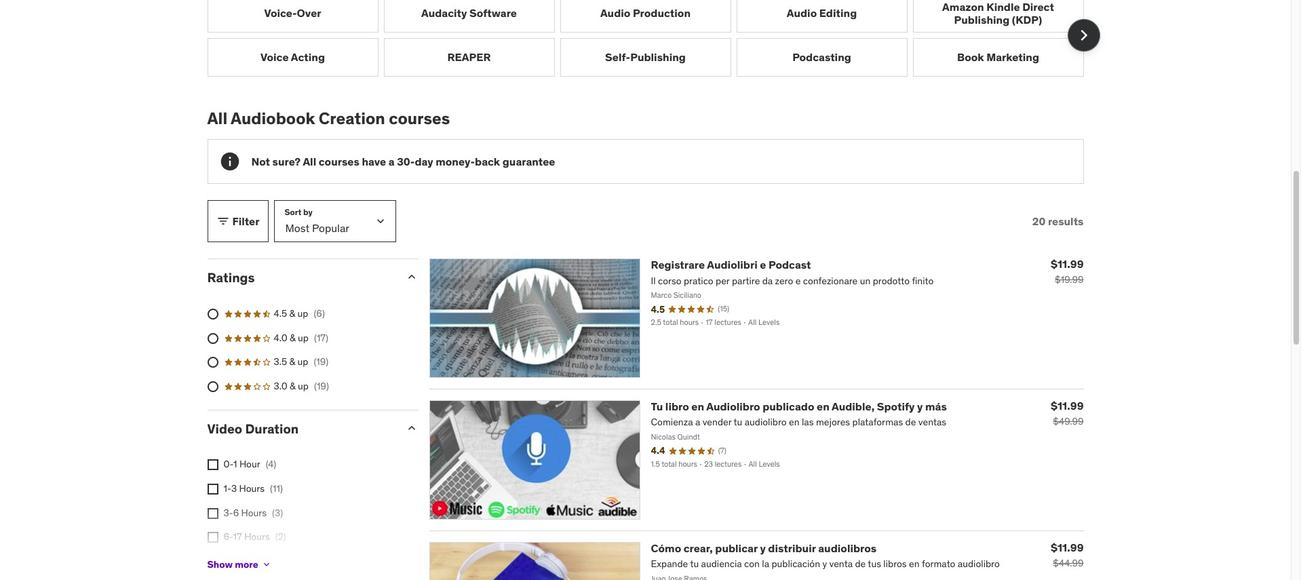Task type: describe. For each thing, give the bounding box(es) containing it.
1 vertical spatial publishing
[[631, 50, 686, 64]]

30-
[[397, 155, 415, 168]]

registrare
[[651, 258, 705, 272]]

1-3 hours (11)
[[224, 483, 283, 495]]

audio production link
[[560, 0, 731, 33]]

spotify
[[877, 400, 915, 413]]

1
[[233, 458, 237, 471]]

crear,
[[684, 542, 713, 555]]

(2)
[[275, 531, 286, 543]]

guarantee
[[503, 155, 555, 168]]

self-publishing link
[[560, 38, 731, 76]]

marketing
[[987, 50, 1040, 64]]

amazon
[[943, 0, 985, 13]]

20 results
[[1033, 214, 1084, 228]]

(19) for 3.0 & up (19)
[[314, 380, 329, 392]]

17+
[[224, 555, 238, 567]]

voice acting
[[261, 50, 325, 64]]

$11.99 for registrare audiolibri e podcast
[[1051, 257, 1084, 271]]

reaper link
[[384, 38, 555, 76]]

hours right 17+
[[241, 555, 266, 567]]

(17)
[[314, 332, 329, 344]]

kindle
[[987, 0, 1020, 13]]

0-1 hour (4)
[[224, 458, 276, 471]]

(11)
[[270, 483, 283, 495]]

cómo
[[651, 542, 682, 555]]

libro
[[666, 400, 689, 413]]

audio for audio editing
[[787, 6, 817, 20]]

acting
[[291, 50, 325, 64]]

3.0
[[274, 380, 288, 392]]

video
[[207, 420, 242, 437]]

$19.99
[[1055, 274, 1084, 286]]

audiobook
[[231, 108, 315, 129]]

not sure? all courses have a 30-day money-back guarantee
[[251, 155, 555, 168]]

2 en from the left
[[817, 400, 830, 413]]

publishing inside the "amazon kindle direct publishing (kdp)"
[[955, 13, 1010, 26]]

show
[[207, 559, 233, 571]]

ratings button
[[207, 270, 394, 286]]

small image for video duration
[[405, 421, 418, 435]]

audiolibro
[[707, 400, 761, 413]]

3-
[[224, 507, 233, 519]]

creation
[[319, 108, 385, 129]]

(kdp)
[[1012, 13, 1043, 26]]

e
[[760, 258, 767, 272]]

show more button
[[207, 551, 272, 578]]

voice-over link
[[207, 0, 378, 33]]

book marketing link
[[913, 38, 1084, 76]]

1 horizontal spatial all
[[303, 155, 316, 168]]

3.5
[[274, 356, 287, 368]]

1 vertical spatial y
[[760, 542, 766, 555]]

3-6 hours (3)
[[224, 507, 283, 519]]

carousel element
[[207, 0, 1100, 76]]

up for 3.5 & up
[[298, 356, 308, 368]]

video duration
[[207, 420, 299, 437]]

audiolibri
[[707, 258, 758, 272]]

1-
[[224, 483, 231, 495]]

podcasting link
[[737, 38, 908, 76]]

publicar
[[716, 542, 758, 555]]

registrare audiolibri e podcast
[[651, 258, 811, 272]]

20 results status
[[1033, 214, 1084, 228]]

sure?
[[273, 155, 301, 168]]

podcasting
[[793, 50, 852, 64]]

0-
[[224, 458, 234, 471]]

xsmall image for 1-
[[207, 484, 218, 495]]

cómo crear, publicar y distribuir audiolibros
[[651, 542, 877, 555]]

up for 4.5 & up
[[298, 308, 308, 320]]

(6)
[[314, 308, 325, 320]]

3
[[231, 483, 237, 495]]

filter
[[232, 214, 260, 228]]

audio production
[[601, 6, 691, 20]]

results
[[1048, 214, 1084, 228]]

hours for 1-3 hours
[[239, 483, 265, 495]]

self-
[[605, 50, 631, 64]]

reaper
[[447, 50, 491, 64]]

& for 3.5
[[289, 356, 295, 368]]

más
[[926, 400, 947, 413]]

$49.99
[[1053, 415, 1084, 428]]

production
[[633, 6, 691, 20]]

6-
[[224, 531, 233, 543]]

ratings
[[207, 270, 255, 286]]

duration
[[245, 420, 299, 437]]

$11.99 $44.99
[[1051, 541, 1084, 569]]

up for 3.0 & up
[[298, 380, 309, 392]]

publicado
[[763, 400, 815, 413]]



Task type: locate. For each thing, give the bounding box(es) containing it.
xsmall image right more
[[261, 559, 272, 570]]

1 horizontal spatial en
[[817, 400, 830, 413]]

(19) for 3.5 & up (19)
[[314, 356, 329, 368]]

voice-
[[264, 6, 297, 20]]

day
[[415, 155, 433, 168]]

0 horizontal spatial audio
[[601, 6, 631, 20]]

0 vertical spatial xsmall image
[[207, 460, 218, 471]]

1 $11.99 from the top
[[1051, 257, 1084, 271]]

up left (6)
[[298, 308, 308, 320]]

hours right 6
[[241, 507, 267, 519]]

$11.99 up $49.99
[[1051, 399, 1084, 413]]

up right 3.0
[[298, 380, 309, 392]]

more
[[235, 559, 258, 571]]

0 horizontal spatial en
[[692, 400, 705, 413]]

$44.99
[[1053, 557, 1084, 569]]

6-17 hours (2)
[[224, 531, 286, 543]]

small image for ratings
[[405, 270, 418, 284]]

publishing up book
[[955, 13, 1010, 26]]

4.5 & up (6)
[[274, 308, 325, 320]]

0 vertical spatial all
[[207, 108, 227, 129]]

hours
[[239, 483, 265, 495], [241, 507, 267, 519], [244, 531, 270, 543], [241, 555, 266, 567]]

0 vertical spatial small image
[[216, 215, 230, 228]]

0 horizontal spatial y
[[760, 542, 766, 555]]

1 xsmall image from the top
[[207, 460, 218, 471]]

2 (19) from the top
[[314, 380, 329, 392]]

up
[[298, 308, 308, 320], [298, 332, 309, 344], [298, 356, 308, 368], [298, 380, 309, 392]]

(19) down '(17)'
[[314, 356, 329, 368]]

audacity software
[[421, 6, 517, 20]]

xsmall image
[[207, 460, 218, 471], [207, 532, 218, 543]]

amazon kindle direct publishing (kdp) link
[[913, 0, 1084, 33]]

1 horizontal spatial y
[[918, 400, 923, 413]]

0 vertical spatial xsmall image
[[207, 484, 218, 495]]

en right libro
[[692, 400, 705, 413]]

4.5
[[274, 308, 287, 320]]

(4)
[[266, 458, 276, 471]]

courses up 'day'
[[389, 108, 450, 129]]

0 vertical spatial y
[[918, 400, 923, 413]]

0 vertical spatial (19)
[[314, 356, 329, 368]]

audacity software link
[[384, 0, 555, 33]]

registrare audiolibri e podcast link
[[651, 258, 811, 272]]

up for 4.0 & up
[[298, 332, 309, 344]]

1 vertical spatial xsmall image
[[207, 532, 218, 543]]

3.5 & up (19)
[[274, 356, 329, 368]]

17+ hours
[[224, 555, 266, 567]]

amazon kindle direct publishing (kdp)
[[943, 0, 1055, 26]]

(3)
[[272, 507, 283, 519]]

audio
[[601, 6, 631, 20], [787, 6, 817, 20]]

xsmall image left the 3- on the left of page
[[207, 508, 218, 519]]

tu
[[651, 400, 663, 413]]

& right "4.5"
[[289, 308, 295, 320]]

0 vertical spatial publishing
[[955, 13, 1010, 26]]

$11.99 $49.99
[[1051, 399, 1084, 428]]

1 horizontal spatial courses
[[389, 108, 450, 129]]

1 audio from the left
[[601, 6, 631, 20]]

1 en from the left
[[692, 400, 705, 413]]

2 vertical spatial xsmall image
[[261, 559, 272, 570]]

audacity
[[421, 6, 467, 20]]

& for 4.0
[[290, 332, 296, 344]]

audio for audio production
[[601, 6, 631, 20]]

(19) down 3.5 & up (19)
[[314, 380, 329, 392]]

y right publicar
[[760, 542, 766, 555]]

2 audio from the left
[[787, 6, 817, 20]]

not
[[251, 155, 270, 168]]

1 vertical spatial $11.99
[[1051, 399, 1084, 413]]

& for 3.0
[[290, 380, 296, 392]]

all left the audiobook
[[207, 108, 227, 129]]

1 vertical spatial xsmall image
[[207, 508, 218, 519]]

xsmall image for 3-
[[207, 508, 218, 519]]

xsmall image
[[207, 484, 218, 495], [207, 508, 218, 519], [261, 559, 272, 570]]

1 horizontal spatial audio
[[787, 6, 817, 20]]

back
[[475, 155, 500, 168]]

$11.99 for tu libro en audiolibro publicado en audible, spotify y más
[[1051, 399, 1084, 413]]

xsmall image for 6-
[[207, 532, 218, 543]]

audible,
[[832, 400, 875, 413]]

0 horizontal spatial courses
[[319, 155, 360, 168]]

0 horizontal spatial all
[[207, 108, 227, 129]]

$11.99 for cómo crear, publicar y distribuir audiolibros
[[1051, 541, 1084, 554]]

4.0 & up (17)
[[274, 332, 329, 344]]

$11.99 $19.99
[[1051, 257, 1084, 286]]

small image
[[216, 215, 230, 228], [405, 270, 418, 284], [405, 421, 418, 435]]

3.0 & up (19)
[[274, 380, 329, 392]]

1 (19) from the top
[[314, 356, 329, 368]]

video duration button
[[207, 420, 394, 437]]

1 vertical spatial small image
[[405, 270, 418, 284]]

en left audible,
[[817, 400, 830, 413]]

& right 3.0
[[290, 380, 296, 392]]

self-publishing
[[605, 50, 686, 64]]

4.0
[[274, 332, 288, 344]]

& right 4.0
[[290, 332, 296, 344]]

audio up self-
[[601, 6, 631, 20]]

tu libro en audiolibro publicado en audible, spotify y más link
[[651, 400, 947, 413]]

all right sure?
[[303, 155, 316, 168]]

xsmall image inside show more button
[[261, 559, 272, 570]]

small image inside filter button
[[216, 215, 230, 228]]

voice acting link
[[207, 38, 378, 76]]

3 $11.99 from the top
[[1051, 541, 1084, 554]]

show more
[[207, 559, 258, 571]]

en
[[692, 400, 705, 413], [817, 400, 830, 413]]

hours right 17
[[244, 531, 270, 543]]

0 vertical spatial $11.99
[[1051, 257, 1084, 271]]

1 vertical spatial all
[[303, 155, 316, 168]]

voice
[[261, 50, 289, 64]]

software
[[470, 6, 517, 20]]

0 horizontal spatial publishing
[[631, 50, 686, 64]]

money-
[[436, 155, 475, 168]]

courses for all
[[319, 155, 360, 168]]

over
[[297, 6, 321, 20]]

hour
[[240, 458, 260, 471]]

1 horizontal spatial publishing
[[955, 13, 1010, 26]]

hours right 3 at left
[[239, 483, 265, 495]]

2 $11.99 from the top
[[1051, 399, 1084, 413]]

up right 3.5
[[298, 356, 308, 368]]

audiolibros
[[819, 542, 877, 555]]

17
[[233, 531, 242, 543]]

& for 4.5
[[289, 308, 295, 320]]

audio editing
[[787, 6, 857, 20]]

& right 3.5
[[289, 356, 295, 368]]

a
[[389, 155, 395, 168]]

$11.99 up $44.99
[[1051, 541, 1084, 554]]

courses left have
[[319, 155, 360, 168]]

hours for 3-6 hours
[[241, 507, 267, 519]]

next image
[[1073, 25, 1095, 46]]

2 vertical spatial $11.99
[[1051, 541, 1084, 554]]

xsmall image left the 1-
[[207, 484, 218, 495]]

6
[[233, 507, 239, 519]]

1 vertical spatial (19)
[[314, 380, 329, 392]]

0 vertical spatial courses
[[389, 108, 450, 129]]

2 xsmall image from the top
[[207, 532, 218, 543]]

(19)
[[314, 356, 329, 368], [314, 380, 329, 392]]

y
[[918, 400, 923, 413], [760, 542, 766, 555]]

&
[[289, 308, 295, 320], [290, 332, 296, 344], [289, 356, 295, 368], [290, 380, 296, 392]]

distribuir
[[768, 542, 816, 555]]

filter button
[[207, 200, 268, 243]]

2 vertical spatial small image
[[405, 421, 418, 435]]

$11.99
[[1051, 257, 1084, 271], [1051, 399, 1084, 413], [1051, 541, 1084, 554]]

up left '(17)'
[[298, 332, 309, 344]]

audio editing link
[[737, 0, 908, 33]]

book marketing
[[958, 50, 1040, 64]]

all
[[207, 108, 227, 129], [303, 155, 316, 168]]

editing
[[820, 6, 857, 20]]

audio left editing
[[787, 6, 817, 20]]

y left más
[[918, 400, 923, 413]]

xsmall image left 6-
[[207, 532, 218, 543]]

courses for creation
[[389, 108, 450, 129]]

courses
[[389, 108, 450, 129], [319, 155, 360, 168]]

1 vertical spatial courses
[[319, 155, 360, 168]]

xsmall image for 0-
[[207, 460, 218, 471]]

xsmall image left 0-
[[207, 460, 218, 471]]

tu libro en audiolibro publicado en audible, spotify y más
[[651, 400, 947, 413]]

$11.99 up the $19.99
[[1051, 257, 1084, 271]]

hours for 6-17 hours
[[244, 531, 270, 543]]

publishing
[[955, 13, 1010, 26], [631, 50, 686, 64]]

have
[[362, 155, 386, 168]]

publishing down audio production link
[[631, 50, 686, 64]]



Task type: vqa. For each thing, say whether or not it's contained in the screenshot.
Subtitles corresponding to Subtitles
no



